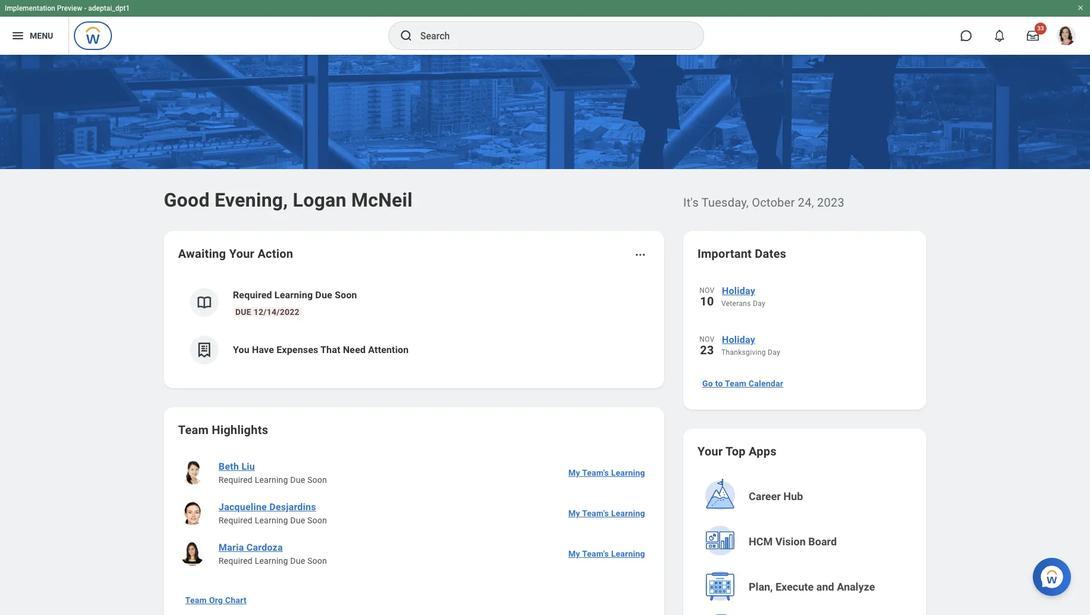 Task type: locate. For each thing, give the bounding box(es) containing it.
0 horizontal spatial day
[[753, 300, 766, 308]]

0 vertical spatial nov
[[700, 287, 715, 295]]

0 vertical spatial holiday button
[[722, 284, 912, 299]]

important dates element
[[698, 276, 912, 369]]

team right to in the bottom right of the page
[[725, 379, 747, 388]]

2 vertical spatial team's
[[582, 549, 609, 559]]

nov for 23
[[700, 335, 715, 344]]

my team's learning button
[[564, 461, 650, 485], [564, 502, 650, 525], [564, 542, 650, 566]]

due inside maria cardoza required learning due soon
[[290, 556, 305, 566]]

your
[[229, 247, 255, 261], [698, 444, 723, 459]]

my team's learning for cardoza
[[568, 549, 645, 559]]

plan,
[[749, 581, 773, 593]]

3 my from the top
[[568, 549, 580, 559]]

soon inside the jacqueline desjardins required learning due soon
[[307, 516, 327, 525]]

career hub button
[[699, 475, 913, 518]]

1 vertical spatial my team's learning
[[568, 509, 645, 518]]

2 team's from the top
[[582, 509, 609, 518]]

you
[[233, 344, 250, 356]]

2 vertical spatial my team's learning button
[[564, 542, 650, 566]]

holiday button
[[722, 284, 912, 299], [722, 332, 912, 348]]

0 horizontal spatial your
[[229, 247, 255, 261]]

required for jacqueline
[[219, 516, 253, 525]]

you have expenses that need attention
[[233, 344, 409, 356]]

learning inside beth liu required learning due soon
[[255, 475, 288, 485]]

my team's learning
[[568, 468, 645, 478], [568, 509, 645, 518], [568, 549, 645, 559]]

apps
[[749, 444, 777, 459]]

liu
[[242, 461, 255, 472]]

my for maria cardoza
[[568, 549, 580, 559]]

1 vertical spatial my team's learning button
[[564, 502, 650, 525]]

my
[[568, 468, 580, 478], [568, 509, 580, 518], [568, 549, 580, 559]]

1 vertical spatial my
[[568, 509, 580, 518]]

maria
[[219, 542, 244, 553]]

logan
[[293, 189, 346, 212]]

due down the jacqueline desjardins required learning due soon
[[290, 556, 305, 566]]

analyze
[[837, 581, 875, 593]]

holiday veterans day
[[722, 285, 766, 308]]

team org chart
[[185, 596, 247, 605]]

dates
[[755, 247, 787, 261]]

required learning due soon
[[233, 290, 357, 301]]

1 nov from the top
[[700, 287, 715, 295]]

1 vertical spatial holiday button
[[722, 332, 912, 348]]

nov down 10
[[700, 335, 715, 344]]

justify image
[[11, 29, 25, 43]]

vision
[[776, 536, 806, 548]]

beth liu required learning due soon
[[219, 461, 327, 485]]

2 holiday from the top
[[722, 334, 755, 346]]

0 vertical spatial your
[[229, 247, 255, 261]]

due for jacqueline desjardins
[[290, 516, 305, 525]]

your left action
[[229, 247, 255, 261]]

thanksgiving
[[722, 349, 766, 357]]

cardoza
[[246, 542, 283, 553]]

maria cardoza required learning due soon
[[219, 542, 327, 566]]

due inside beth liu required learning due soon
[[290, 475, 305, 485]]

1 vertical spatial day
[[768, 349, 780, 357]]

1 team's from the top
[[582, 468, 609, 478]]

it's tuesday, october 24, 2023
[[683, 195, 845, 210]]

1 holiday from the top
[[722, 285, 755, 297]]

go
[[702, 379, 713, 388]]

due inside the jacqueline desjardins required learning due soon
[[290, 516, 305, 525]]

0 vertical spatial team
[[725, 379, 747, 388]]

search image
[[399, 29, 413, 43]]

2 vertical spatial my team's learning
[[568, 549, 645, 559]]

menu button
[[0, 17, 69, 55]]

required down beth liu button
[[219, 475, 253, 485]]

due 12/14/2022
[[235, 307, 300, 317]]

required inside maria cardoza required learning due soon
[[219, 556, 253, 566]]

awaiting your action list
[[178, 279, 650, 374]]

1 my team's learning button from the top
[[564, 461, 650, 485]]

holiday
[[722, 285, 755, 297], [722, 334, 755, 346]]

book open image
[[195, 294, 213, 312]]

team inside button
[[185, 596, 207, 605]]

Search Workday  search field
[[420, 23, 679, 49]]

1 vertical spatial nov
[[700, 335, 715, 344]]

learning
[[275, 290, 313, 301], [611, 468, 645, 478], [255, 475, 288, 485], [611, 509, 645, 518], [255, 516, 288, 525], [611, 549, 645, 559], [255, 556, 288, 566]]

1 holiday button from the top
[[722, 284, 912, 299]]

dashboard expenses image
[[195, 341, 213, 359]]

required down jacqueline
[[219, 516, 253, 525]]

1 vertical spatial team
[[178, 423, 209, 437]]

1 my from the top
[[568, 468, 580, 478]]

good
[[164, 189, 210, 212]]

your left top
[[698, 444, 723, 459]]

required inside the jacqueline desjardins required learning due soon
[[219, 516, 253, 525]]

team left highlights
[[178, 423, 209, 437]]

0 vertical spatial my
[[568, 468, 580, 478]]

action
[[258, 247, 293, 261]]

preview
[[57, 4, 82, 13]]

holiday up thanksgiving in the bottom of the page
[[722, 334, 755, 346]]

holiday inside holiday veterans day
[[722, 285, 755, 297]]

required down the maria
[[219, 556, 253, 566]]

2 vertical spatial my
[[568, 549, 580, 559]]

execute
[[776, 581, 814, 593]]

team org chart button
[[181, 589, 251, 612]]

1 vertical spatial team's
[[582, 509, 609, 518]]

team left org
[[185, 596, 207, 605]]

3 team's from the top
[[582, 549, 609, 559]]

1 vertical spatial your
[[698, 444, 723, 459]]

day right thanksgiving in the bottom of the page
[[768, 349, 780, 357]]

soon inside maria cardoza required learning due soon
[[307, 556, 327, 566]]

1 vertical spatial holiday
[[722, 334, 755, 346]]

day right veterans
[[753, 300, 766, 308]]

24,
[[798, 195, 814, 210]]

my team's learning for liu
[[568, 468, 645, 478]]

veterans
[[722, 300, 751, 308]]

beth
[[219, 461, 239, 472]]

learning inside awaiting your action list
[[275, 290, 313, 301]]

highlights
[[212, 423, 268, 437]]

due up the desjardins
[[290, 475, 305, 485]]

team's
[[582, 468, 609, 478], [582, 509, 609, 518], [582, 549, 609, 559]]

0 vertical spatial holiday
[[722, 285, 755, 297]]

soon inside awaiting your action list
[[335, 290, 357, 301]]

0 vertical spatial day
[[753, 300, 766, 308]]

required inside beth liu required learning due soon
[[219, 475, 253, 485]]

nov for 10
[[700, 287, 715, 295]]

desjardins
[[269, 502, 316, 513]]

1 my team's learning from the top
[[568, 468, 645, 478]]

2 nov from the top
[[700, 335, 715, 344]]

3 my team's learning from the top
[[568, 549, 645, 559]]

board
[[809, 536, 837, 548]]

holiday inside holiday thanksgiving day
[[722, 334, 755, 346]]

soon
[[335, 290, 357, 301], [307, 475, 327, 485], [307, 516, 327, 525], [307, 556, 327, 566]]

0 vertical spatial team's
[[582, 468, 609, 478]]

expenses
[[277, 344, 318, 356]]

holiday up veterans
[[722, 285, 755, 297]]

plan, execute and analyze button
[[699, 566, 913, 609]]

learning inside maria cardoza required learning due soon
[[255, 556, 288, 566]]

tuesday,
[[702, 195, 749, 210]]

2 my team's learning button from the top
[[564, 502, 650, 525]]

hcm vision board button
[[699, 521, 913, 564]]

that
[[321, 344, 340, 356]]

maria cardoza button
[[214, 541, 288, 555]]

menu banner
[[0, 0, 1090, 55]]

3 my team's learning button from the top
[[564, 542, 650, 566]]

nov 10
[[700, 287, 715, 309]]

1 horizontal spatial day
[[768, 349, 780, 357]]

holiday button for 10
[[722, 284, 912, 299]]

2 holiday button from the top
[[722, 332, 912, 348]]

due
[[315, 290, 332, 301], [235, 307, 251, 317], [290, 475, 305, 485], [290, 516, 305, 525], [290, 556, 305, 566]]

0 vertical spatial my team's learning
[[568, 468, 645, 478]]

day inside holiday thanksgiving day
[[768, 349, 780, 357]]

2 my from the top
[[568, 509, 580, 518]]

required up due 12/14/2022 on the left of page
[[233, 290, 272, 301]]

day
[[753, 300, 766, 308], [768, 349, 780, 357]]

0 vertical spatial my team's learning button
[[564, 461, 650, 485]]

required
[[233, 290, 272, 301], [219, 475, 253, 485], [219, 516, 253, 525], [219, 556, 253, 566]]

team
[[725, 379, 747, 388], [178, 423, 209, 437], [185, 596, 207, 605]]

plan, execute and analyze
[[749, 581, 875, 593]]

2 my team's learning from the top
[[568, 509, 645, 518]]

soon for cardoza
[[307, 556, 327, 566]]

nov left holiday veterans day
[[700, 287, 715, 295]]

day inside holiday veterans day
[[753, 300, 766, 308]]

team's for desjardins
[[582, 509, 609, 518]]

23
[[700, 343, 714, 357]]

33 button
[[1020, 23, 1047, 49]]

top
[[726, 444, 746, 459]]

-
[[84, 4, 86, 13]]

due down the desjardins
[[290, 516, 305, 525]]

2 vertical spatial team
[[185, 596, 207, 605]]

due for beth liu
[[290, 475, 305, 485]]

career hub
[[749, 490, 803, 503]]

nov
[[700, 287, 715, 295], [700, 335, 715, 344]]

soon inside beth liu required learning due soon
[[307, 475, 327, 485]]



Task type: describe. For each thing, give the bounding box(es) containing it.
attention
[[368, 344, 409, 356]]

it's
[[683, 195, 699, 210]]

day for 10
[[753, 300, 766, 308]]

and
[[817, 581, 834, 593]]

implementation preview -   adeptai_dpt1
[[5, 4, 130, 13]]

12/14/2022
[[254, 307, 300, 317]]

team for team highlights
[[178, 423, 209, 437]]

holiday thanksgiving day
[[722, 334, 780, 357]]

my team's learning button for desjardins
[[564, 502, 650, 525]]

jacqueline desjardins required learning due soon
[[219, 502, 327, 525]]

go to team calendar
[[702, 379, 784, 388]]

my for jacqueline desjardins
[[568, 509, 580, 518]]

good evening, logan mcneil
[[164, 189, 413, 212]]

due for maria cardoza
[[290, 556, 305, 566]]

my for beth liu
[[568, 468, 580, 478]]

my team's learning button for liu
[[564, 461, 650, 485]]

need
[[343, 344, 366, 356]]

1 horizontal spatial your
[[698, 444, 723, 459]]

go to team calendar button
[[698, 372, 788, 396]]

career
[[749, 490, 781, 503]]

my team's learning for desjardins
[[568, 509, 645, 518]]

soon for liu
[[307, 475, 327, 485]]

jacqueline desjardins button
[[214, 500, 321, 515]]

team's for liu
[[582, 468, 609, 478]]

team inside button
[[725, 379, 747, 388]]

important
[[698, 247, 752, 261]]

10
[[700, 294, 714, 309]]

2023
[[817, 195, 845, 210]]

your top apps
[[698, 444, 777, 459]]

evening,
[[215, 189, 288, 212]]

required for maria
[[219, 556, 253, 566]]

awaiting your action
[[178, 247, 293, 261]]

team's for cardoza
[[582, 549, 609, 559]]

my team's learning button for cardoza
[[564, 542, 650, 566]]

holiday for 23
[[722, 334, 755, 346]]

team highlights list
[[178, 453, 650, 574]]

related actions image
[[635, 249, 646, 261]]

mcneil
[[351, 189, 413, 212]]

you have expenses that need attention button
[[178, 326, 650, 374]]

holiday button for 23
[[722, 332, 912, 348]]

calendar
[[749, 379, 784, 388]]

nov 23
[[700, 335, 715, 357]]

holiday for 10
[[722, 285, 755, 297]]

team for team org chart
[[185, 596, 207, 605]]

org
[[209, 596, 223, 605]]

required inside awaiting your action list
[[233, 290, 272, 301]]

inbox large image
[[1027, 30, 1039, 42]]

profile logan mcneil image
[[1057, 26, 1076, 48]]

good evening, logan mcneil main content
[[0, 55, 1090, 615]]

due up "you have expenses that need attention"
[[315, 290, 332, 301]]

have
[[252, 344, 274, 356]]

notifications large image
[[994, 30, 1006, 42]]

33
[[1037, 25, 1044, 32]]

menu
[[30, 31, 53, 40]]

hub
[[784, 490, 803, 503]]

awaiting
[[178, 247, 226, 261]]

to
[[715, 379, 723, 388]]

day for 23
[[768, 349, 780, 357]]

hcm vision board
[[749, 536, 837, 548]]

adeptai_dpt1
[[88, 4, 130, 13]]

chart
[[225, 596, 247, 605]]

team highlights
[[178, 423, 268, 437]]

beth liu button
[[214, 460, 260, 474]]

jacqueline
[[219, 502, 267, 513]]

learning inside the jacqueline desjardins required learning due soon
[[255, 516, 288, 525]]

required for beth
[[219, 475, 253, 485]]

october
[[752, 195, 795, 210]]

soon for desjardins
[[307, 516, 327, 525]]

implementation
[[5, 4, 55, 13]]

due left 12/14/2022
[[235, 307, 251, 317]]

important dates
[[698, 247, 787, 261]]

hcm
[[749, 536, 773, 548]]

close environment banner image
[[1077, 4, 1084, 11]]



Task type: vqa. For each thing, say whether or not it's contained in the screenshot.
Learning Duration's chevron right icon
no



